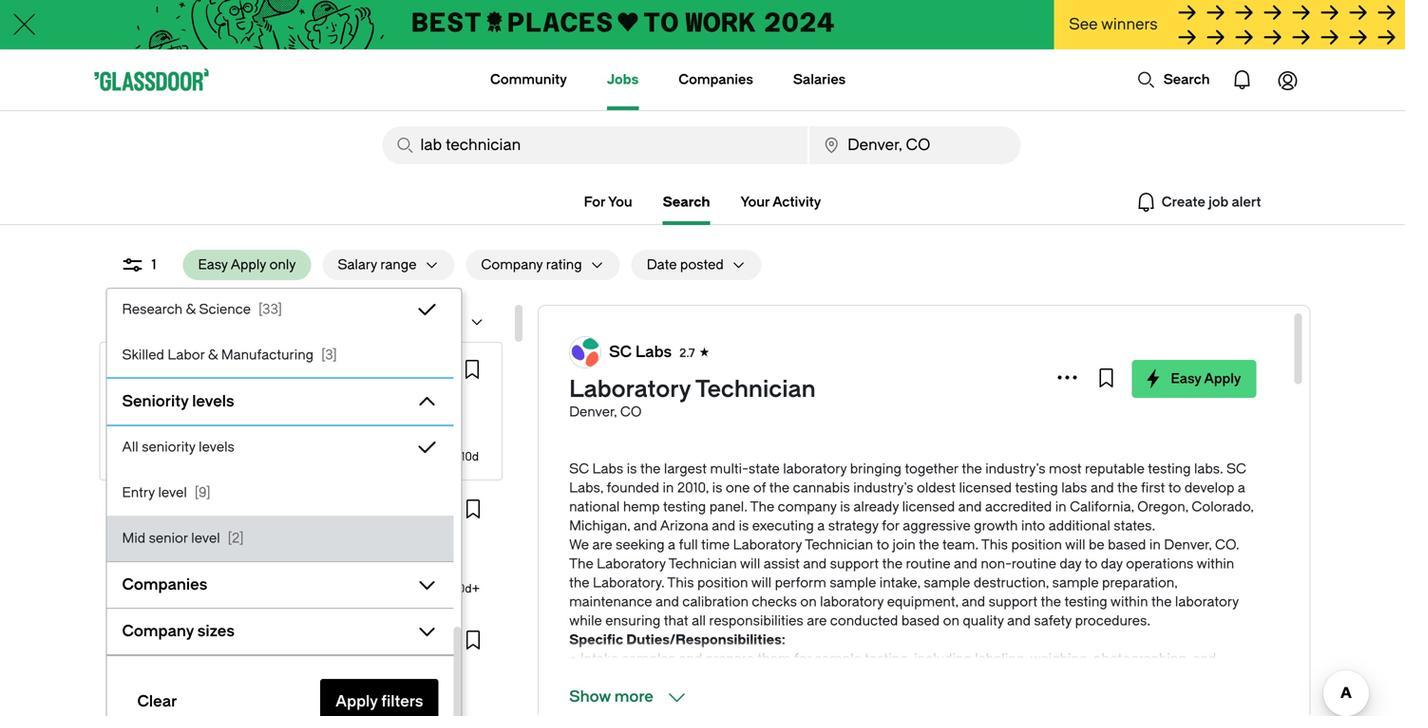 Task type: describe. For each thing, give the bounding box(es) containing it.
assist
[[764, 556, 800, 572]]

in left 2010,
[[663, 480, 674, 496]]

1 vertical spatial within
[[1111, 594, 1149, 610]]

together
[[905, 461, 959, 477]]

we
[[569, 537, 589, 553]]

easy up labs. at bottom
[[1171, 371, 1202, 387]]

sample up the conducted
[[830, 575, 877, 591]]

1 horizontal spatial on
[[943, 614, 960, 629]]

seniority
[[142, 440, 196, 455]]

sc up 'laboratory technician denver, co' on the bottom of the page
[[609, 344, 632, 361]]

accredited
[[986, 499, 1052, 515]]

laboratory up "cannabis"
[[783, 461, 847, 477]]

easy down broomfield,
[[130, 584, 151, 594]]

sc up labs,
[[569, 461, 589, 477]]

sample down be
[[1053, 575, 1099, 591]]

0 vertical spatial position
[[1012, 537, 1063, 553]]

technician inside 'laboratory technician denver, co'
[[696, 376, 816, 403]]

levels inside popup button
[[192, 393, 234, 411]]

apply down "$20.00"
[[154, 451, 180, 462]]

your activity link
[[741, 191, 821, 214]]

develop
[[1185, 480, 1235, 496]]

preparation,
[[1103, 575, 1178, 591]]

1 vertical spatial licensed
[[903, 499, 955, 515]]

0 horizontal spatial are
[[593, 537, 613, 553]]

senior
[[149, 531, 188, 546]]

company for company sizes
[[122, 623, 194, 641]]

1 vertical spatial to
[[877, 537, 890, 553]]

and down panel.
[[712, 518, 736, 534]]

the right together
[[962, 461, 983, 477]]

in down "labs"
[[1056, 499, 1067, 515]]

1 vertical spatial level
[[191, 531, 220, 546]]

denver, inside 'laboratory technician denver, co'
[[569, 404, 617, 420]]

first
[[1142, 480, 1166, 496]]

0 vertical spatial level
[[158, 485, 187, 501]]

activity
[[773, 194, 821, 210]]

2 vertical spatial will
[[751, 575, 772, 591]]

date posted button
[[632, 250, 724, 280]]

1 vertical spatial will
[[740, 556, 761, 572]]

sc labs logo image inside the jobs list element
[[116, 359, 137, 380]]

sample up equipment,
[[924, 575, 971, 591]]

1 button
[[106, 250, 172, 280]]

none field the 'search keyword'
[[383, 126, 808, 164]]

and left safety
[[1008, 614, 1031, 629]]

jobs list element
[[98, 341, 504, 717]]

[3]
[[321, 347, 337, 363]]

1 day from the left
[[1060, 556, 1082, 572]]

1 horizontal spatial for
[[882, 518, 900, 534]]

community
[[490, 72, 567, 87]]

search button
[[1128, 61, 1220, 99]]

colorado,
[[1192, 499, 1254, 515]]

science
[[199, 302, 251, 317]]

your activity
[[741, 194, 821, 210]]

2.7 inside the jobs list element
[[200, 363, 215, 376]]

and right the photographing,
[[1193, 652, 1217, 667]]

into
[[1022, 518, 1046, 534]]

seniority levels list box
[[107, 425, 454, 562]]

labs,
[[569, 480, 604, 496]]

non-
[[981, 556, 1012, 572]]

0 horizontal spatial based
[[902, 614, 940, 629]]

technician
[[159, 314, 225, 330]]

entry level [9]
[[122, 485, 211, 501]]

co right broomfield,
[[181, 545, 199, 558]]

2 day from the left
[[1101, 556, 1123, 572]]

reputable
[[1085, 461, 1145, 477]]

safety
[[1034, 614, 1072, 629]]

destruction,
[[974, 575, 1049, 591]]

labeling,
[[975, 652, 1028, 667]]

easy up research & science [33]
[[198, 257, 228, 273]]

ensuring
[[606, 614, 661, 629]]

quality
[[963, 614, 1004, 629]]

you
[[608, 194, 633, 210]]

the up maintenance
[[569, 575, 590, 591]]

1 vertical spatial position
[[698, 575, 748, 591]]

for you
[[584, 194, 633, 210]]

lottie animation container image inside search button
[[1137, 70, 1156, 89]]

date posted
[[647, 257, 724, 273]]

your
[[741, 194, 770, 210]]

testing,
[[865, 652, 911, 667]]

bringing
[[850, 461, 902, 477]]

all seniority levels button
[[107, 425, 454, 470]]

laboratory down co.
[[1176, 594, 1239, 610]]

apply down broomfield, co
[[153, 584, 179, 594]]

only
[[270, 257, 296, 273]]

date
[[647, 257, 677, 273]]

maintenance
[[569, 594, 653, 610]]

responsibilities
[[709, 614, 804, 629]]

testing up procedures.
[[1065, 594, 1108, 610]]

the up safety
[[1041, 594, 1062, 610]]

equipment,
[[887, 594, 959, 610]]

Search keyword field
[[383, 126, 808, 164]]

2 routine from the left
[[1012, 556, 1057, 572]]

2010,
[[678, 480, 709, 496]]

sc labs inside the jobs list element
[[146, 363, 192, 376]]

laboratory.
[[593, 575, 665, 591]]

testing up arizona
[[663, 499, 706, 515]]

measurement
[[192, 499, 267, 512]]

skilled
[[122, 347, 164, 363]]

1 vertical spatial this
[[668, 575, 694, 591]]

1 vertical spatial -
[[145, 695, 150, 708]]

0 vertical spatial within
[[1197, 556, 1235, 572]]

[9]
[[195, 485, 211, 501]]

rating
[[546, 257, 582, 273]]

origins
[[115, 630, 154, 643]]

and inside the jobs list element
[[169, 499, 189, 512]]

state
[[749, 461, 780, 477]]

inc.
[[218, 630, 238, 643]]

1 routine from the left
[[906, 556, 951, 572]]

the down reputable on the bottom right of page
[[1118, 480, 1138, 496]]

michigan,
[[569, 518, 631, 534]]

labs.
[[1195, 461, 1224, 477]]

seniority levels button
[[107, 387, 408, 417]]

additional
[[1049, 518, 1111, 534]]

denver, up manufacturing
[[273, 314, 321, 330]]

mid senior level [2]
[[122, 531, 244, 546]]

laboratory inside the jobs list element
[[156, 630, 216, 643]]

company rating button
[[466, 250, 582, 280]]

0 horizontal spatial &
[[186, 302, 196, 317]]

salaries
[[794, 72, 846, 87]]

2 vertical spatial easy apply
[[130, 584, 179, 594]]

1 horizontal spatial sc labs logo image
[[570, 337, 601, 368]]

is down panel.
[[739, 518, 749, 534]]

all
[[692, 614, 706, 629]]

california,
[[1070, 499, 1135, 515]]

0 horizontal spatial industry's
[[854, 480, 914, 496]]

of
[[754, 480, 766, 496]]

see winners link
[[1054, 0, 1406, 51]]

1 horizontal spatial lottie animation container image
[[1220, 57, 1265, 103]]

easy apply inside easy apply button
[[1171, 371, 1242, 387]]

easy apply button
[[1132, 360, 1257, 398]]

1 vertical spatial search
[[663, 194, 710, 210]]

for you link
[[584, 191, 633, 214]]

and up growth
[[959, 499, 982, 515]]

1 vertical spatial &
[[208, 347, 218, 363]]

Search location field
[[810, 126, 1021, 164]]

lottie animation container image inside search button
[[1137, 70, 1156, 89]]

the up the intake,
[[883, 556, 903, 572]]

weighing,
[[1031, 652, 1091, 667]]

multi-
[[710, 461, 749, 477]]

and down 'team.' in the bottom right of the page
[[954, 556, 978, 572]]

co inside denver, co $19.00 - $20.00 per hour (employer est.)
[[159, 412, 178, 426]]

perform
[[775, 575, 827, 591]]

and down "hemp"
[[634, 518, 657, 534]]

company for company rating
[[481, 257, 543, 273]]

is up founded
[[627, 461, 637, 477]]

organizing
[[569, 671, 635, 686]]

0 vertical spatial samples
[[622, 652, 676, 667]]

0 horizontal spatial a
[[668, 537, 676, 553]]

origins laboratory inc.
[[115, 630, 238, 643]]

strategy
[[829, 518, 879, 534]]

checks
[[752, 594, 797, 610]]

sample down the conducted
[[815, 652, 862, 667]]

hemp
[[623, 499, 660, 515]]

0 vertical spatial the
[[750, 499, 775, 515]]

10d
[[461, 451, 479, 464]]

test
[[143, 499, 166, 512]]

co up [3]
[[324, 314, 346, 330]]

$65k
[[153, 695, 181, 708]]

most
[[1049, 461, 1082, 477]]



Task type: vqa. For each thing, say whether or not it's contained in the screenshot.
Industry in the top right of the page
no



Task type: locate. For each thing, give the bounding box(es) containing it.
denver, up labs,
[[569, 404, 617, 420]]

companies button
[[107, 570, 408, 601]]

sizes
[[197, 623, 235, 641]]

labs
[[1062, 480, 1088, 496]]

apply up labs. at bottom
[[1205, 371, 1242, 387]]

for
[[882, 518, 900, 534], [794, 652, 812, 667]]

bhd
[[115, 499, 141, 512]]

sc labs is the largest multi-state laboratory bringing together the industry's most reputable testing labs. sc labs, founded in 2010, is one of the cannabis industry's oldest licensed testing labs and the first to develop a national hemp testing panel. the company is already licensed and accredited in california, oregon, colorado, michigan, and arizona and is executing a strategy for aggressive growth into additional states. we are seeking a full time laboratory technician to join the team. this position will be based in denver, co. the laboratory technician will assist and support the routine and non-routine day to day operations within the laboratory. this position will perform sample intake, sample destruction, sample preparation, maintenance and calibration checks on laboratory equipment, and support the testing within the laboratory while ensuring that all responsibilities are conducted based on quality and safety procedures. specific duties/responsibilities: ● intake samples and prepare them for sample testing, including labeling, weighing, photographing, and organizing samples
[[569, 461, 1254, 686]]

within down co.
[[1197, 556, 1235, 572]]

2 horizontal spatial to
[[1169, 480, 1182, 496]]

more
[[615, 689, 654, 706]]

will left assist
[[740, 556, 761, 572]]

operations
[[1126, 556, 1194, 572]]

laboratory inside 'laboratory technician denver, co'
[[569, 376, 691, 403]]

lottie animation container image down winners
[[1137, 70, 1156, 89]]

0 horizontal spatial 2.7
[[200, 363, 215, 376]]

jobs
[[607, 72, 639, 87]]

1 horizontal spatial this
[[982, 537, 1008, 553]]

0 horizontal spatial sc labs logo image
[[116, 359, 137, 380]]

0 horizontal spatial the
[[569, 556, 594, 572]]

and up that
[[656, 594, 679, 610]]

full
[[679, 537, 698, 553]]

jobs
[[229, 314, 255, 330]]

position up "calibration"
[[698, 575, 748, 591]]

1 horizontal spatial licensed
[[959, 480, 1012, 496]]

0 horizontal spatial lottie animation container image
[[1137, 70, 1156, 89]]

$45k
[[115, 695, 142, 708]]

and up perform
[[803, 556, 827, 572]]

routine up destruction,
[[1012, 556, 1057, 572]]

easy apply up labs. at bottom
[[1171, 371, 1242, 387]]

technician down time
[[669, 556, 737, 572]]

$19.00
[[115, 431, 149, 445]]

will
[[1066, 537, 1086, 553], [740, 556, 761, 572], [751, 575, 772, 591]]

1 vertical spatial are
[[807, 614, 827, 629]]

sc right labs. at bottom
[[1227, 461, 1247, 477]]

&
[[186, 302, 196, 317], [208, 347, 218, 363]]

search down see winners link
[[1164, 72, 1210, 87]]

0 horizontal spatial to
[[877, 537, 890, 553]]

0 vertical spatial are
[[593, 537, 613, 553]]

day down additional
[[1060, 556, 1082, 572]]

1 horizontal spatial a
[[818, 518, 825, 534]]

levels right "$20.00"
[[199, 440, 235, 455]]

1 horizontal spatial position
[[1012, 537, 1063, 553]]

0 vertical spatial &
[[186, 302, 196, 317]]

the right of on the bottom of page
[[770, 480, 790, 496]]

industry's
[[986, 461, 1046, 477], [854, 480, 914, 496]]

for up join
[[882, 518, 900, 534]]

based down states.
[[1108, 537, 1147, 553]]

hour
[[221, 431, 248, 445]]

1 vertical spatial a
[[818, 518, 825, 534]]

1 horizontal spatial 2.7
[[680, 347, 695, 360]]

companies
[[679, 72, 754, 87], [122, 576, 207, 594]]

1 horizontal spatial to
[[1085, 556, 1098, 572]]

salary range
[[338, 257, 417, 273]]

will up 'checks'
[[751, 575, 772, 591]]

1 horizontal spatial support
[[989, 594, 1038, 610]]

0 vertical spatial support
[[830, 556, 879, 572]]

testing
[[1148, 461, 1191, 477], [1016, 480, 1059, 496], [663, 499, 706, 515], [1065, 594, 1108, 610]]

routine down join
[[906, 556, 951, 572]]

1 vertical spatial labs
[[166, 363, 192, 376]]

labs up 'laboratory technician denver, co' on the bottom of the page
[[636, 344, 672, 361]]

0 vertical spatial easy apply
[[1171, 371, 1242, 387]]

companies for "companies" link
[[679, 72, 754, 87]]

1 vertical spatial technician
[[805, 537, 874, 553]]

2 vertical spatial labs
[[593, 461, 624, 477]]

company rating
[[481, 257, 582, 273]]

0 vertical spatial industry's
[[986, 461, 1046, 477]]

the down of on the bottom of page
[[750, 499, 775, 515]]

seniority levels
[[122, 393, 234, 411]]

●
[[569, 652, 577, 667]]

1 vertical spatial easy apply
[[131, 451, 180, 462]]

all seniority levels
[[122, 440, 235, 455]]

1 horizontal spatial company
[[481, 257, 543, 273]]

industry's up the 'accredited'
[[986, 461, 1046, 477]]

1 none field from the left
[[383, 126, 808, 164]]

conducted
[[830, 614, 898, 629]]

2.7 up 'laboratory technician denver, co' on the bottom of the page
[[680, 347, 695, 360]]

0 horizontal spatial search
[[663, 194, 710, 210]]

1 horizontal spatial none field
[[810, 126, 1021, 164]]

company left sizes at the bottom of page
[[122, 623, 194, 641]]

1 vertical spatial the
[[569, 556, 594, 572]]

levels up denver, co $19.00 - $20.00 per hour (employer est.) on the bottom of the page
[[192, 393, 234, 411]]

executing
[[753, 518, 814, 534]]

the down aggressive at the right of the page
[[919, 537, 940, 553]]

this up that
[[668, 575, 694, 591]]

easy apply down broomfield, co
[[130, 584, 179, 594]]

see
[[1069, 16, 1098, 33]]

seeking
[[616, 537, 665, 553]]

cannabis
[[793, 480, 850, 496]]

manufacturing
[[221, 347, 314, 363]]

company sizes button
[[107, 617, 408, 647]]

1 horizontal spatial sc labs
[[609, 344, 672, 361]]

None field
[[383, 126, 808, 164], [810, 126, 1021, 164]]

2 vertical spatial a
[[668, 537, 676, 553]]

easy apply down $19.00
[[131, 451, 180, 462]]

0 vertical spatial based
[[1108, 537, 1147, 553]]

0 horizontal spatial level
[[158, 485, 187, 501]]

1 vertical spatial sc labs
[[146, 363, 192, 376]]

0 horizontal spatial for
[[794, 652, 812, 667]]

0 horizontal spatial labs
[[166, 363, 192, 376]]

0 horizontal spatial support
[[830, 556, 879, 572]]

broomfield, co
[[115, 545, 199, 558]]

denver, up operations
[[1165, 537, 1212, 553]]

co inside 'laboratory technician denver, co'
[[621, 404, 642, 420]]

oldest
[[917, 480, 956, 496]]

founded
[[607, 480, 660, 496]]

1 vertical spatial samples
[[639, 671, 692, 686]]

company inside dropdown button
[[122, 623, 194, 641]]

est.)
[[309, 431, 331, 445]]

1 horizontal spatial the
[[750, 499, 775, 515]]

1 vertical spatial company
[[122, 623, 194, 641]]

denver, inside sc labs is the largest multi-state laboratory bringing together the industry's most reputable testing labs. sc labs, founded in 2010, is one of the cannabis industry's oldest licensed testing labs and the first to develop a national hemp testing panel. the company is already licensed and accredited in california, oregon, colorado, michigan, and arizona and is executing a strategy for aggressive growth into additional states. we are seeking a full time laboratory technician to join the team. this position will be based in denver, co. the laboratory technician will assist and support the routine and non-routine day to day operations within the laboratory. this position will perform sample intake, sample destruction, sample preparation, maintenance and calibration checks on laboratory equipment, and support the testing within the laboratory while ensuring that all responsibilities are conducted based on quality and safety procedures. specific duties/responsibilities: ● intake samples and prepare them for sample testing, including labeling, weighing, photographing, and organizing samples
[[1165, 537, 1212, 553]]

apply left 'only'
[[231, 257, 266, 273]]

a left full in the left of the page
[[668, 537, 676, 553]]

labs inside sc labs is the largest multi-state laboratory bringing together the industry's most reputable testing labs. sc labs, founded in 2010, is one of the cannabis industry's oldest licensed testing labs and the first to develop a national hemp testing panel. the company is already licensed and accredited in california, oregon, colorado, michigan, and arizona and is executing a strategy for aggressive growth into additional states. we are seeking a full time laboratory technician to join the team. this position will be based in denver, co. the laboratory technician will assist and support the routine and non-routine day to day operations within the laboratory. this position will perform sample intake, sample destruction, sample preparation, maintenance and calibration checks on laboratory equipment, and support the testing within the laboratory while ensuring that all responsibilities are conducted based on quality and safety procedures. specific duties/responsibilities: ● intake samples and prepare them for sample testing, including labeling, weighing, photographing, and organizing samples
[[593, 461, 624, 477]]

0 horizontal spatial company
[[122, 623, 194, 641]]

salaries link
[[794, 49, 846, 110]]

denver, up $19.00
[[115, 412, 156, 426]]

2 horizontal spatial labs
[[636, 344, 672, 361]]

labs for sc labs logo inside the the jobs list element
[[166, 363, 192, 376]]

on down perform
[[801, 594, 817, 610]]

the
[[750, 499, 775, 515], [569, 556, 594, 572]]

search up the date posted
[[663, 194, 710, 210]]

time
[[702, 537, 730, 553]]

0 vertical spatial will
[[1066, 537, 1086, 553]]

on
[[801, 594, 817, 610], [943, 614, 960, 629]]

within down preparation,
[[1111, 594, 1149, 610]]

1 horizontal spatial are
[[807, 614, 827, 629]]

community link
[[490, 49, 567, 110]]

0 vertical spatial company
[[481, 257, 543, 273]]

for right them
[[794, 652, 812, 667]]

1 horizontal spatial companies
[[679, 72, 754, 87]]

2 none field from the left
[[810, 126, 1021, 164]]

2 vertical spatial technician
[[669, 556, 737, 572]]

1 vertical spatial support
[[989, 594, 1038, 610]]

entry
[[122, 485, 155, 501]]

1 horizontal spatial day
[[1101, 556, 1123, 572]]

2 vertical spatial to
[[1085, 556, 1098, 572]]

$20.00
[[160, 431, 197, 445]]

1 horizontal spatial routine
[[1012, 556, 1057, 572]]

sc labs logo image
[[570, 337, 601, 368], [116, 359, 137, 380]]

technician up state
[[696, 376, 816, 403]]

company inside popup button
[[481, 257, 543, 273]]

0 vertical spatial companies
[[679, 72, 754, 87]]

0 horizontal spatial -
[[145, 695, 150, 708]]

0 vertical spatial levels
[[192, 393, 234, 411]]

level left [2]
[[191, 531, 220, 546]]

0 vertical spatial sc labs
[[609, 344, 672, 361]]

the down preparation,
[[1152, 594, 1172, 610]]

posted
[[680, 257, 724, 273]]

based
[[1108, 537, 1147, 553], [902, 614, 940, 629]]

the up founded
[[641, 461, 661, 477]]

industry's up already
[[854, 480, 914, 496]]

and up quality
[[962, 594, 986, 610]]

- right $19.00
[[152, 431, 157, 445]]

lottie animation container image
[[1220, 57, 1265, 103], [1137, 70, 1156, 89]]

1 horizontal spatial industry's
[[986, 461, 1046, 477]]

0 horizontal spatial on
[[801, 594, 817, 610]]

sc inside the jobs list element
[[146, 363, 163, 376]]

search
[[1164, 72, 1210, 87], [663, 194, 710, 210]]

0 vertical spatial search
[[1164, 72, 1210, 87]]

skilled labor & manufacturing [3]
[[122, 347, 337, 363]]

none field "search location"
[[810, 126, 1021, 164]]

bhd test and measurement
[[115, 499, 267, 512]]

- right $45k
[[145, 695, 150, 708]]

0 horizontal spatial licensed
[[903, 499, 955, 515]]

0 horizontal spatial position
[[698, 575, 748, 591]]

on left quality
[[943, 614, 960, 629]]

0 vertical spatial on
[[801, 594, 817, 610]]

technician down "strategy"
[[805, 537, 874, 553]]

position down into
[[1012, 537, 1063, 553]]

labs for the rightmost sc labs logo
[[636, 344, 672, 361]]

sc labs up seniority levels
[[146, 363, 192, 376]]

& left science
[[186, 302, 196, 317]]

0 vertical spatial this
[[982, 537, 1008, 553]]

sc labs up 'laboratory technician denver, co' on the bottom of the page
[[609, 344, 672, 361]]

0 vertical spatial -
[[152, 431, 157, 445]]

0 vertical spatial licensed
[[959, 480, 1012, 496]]

specific
[[569, 633, 624, 648]]

companies for companies "dropdown button" at the left of page
[[122, 576, 207, 594]]

support down destruction,
[[989, 594, 1038, 610]]

search link
[[663, 191, 710, 214]]

1 vertical spatial for
[[794, 652, 812, 667]]

(employer
[[251, 431, 306, 445]]

1 vertical spatial 2.7
[[200, 363, 215, 376]]

testing up first
[[1148, 461, 1191, 477]]

denver, inside denver, co $19.00 - $20.00 per hour (employer est.)
[[115, 412, 156, 426]]

co down seniority levels
[[159, 412, 178, 426]]

2 horizontal spatial a
[[1238, 480, 1246, 496]]

intake,
[[880, 575, 921, 591]]

intake
[[581, 652, 619, 667]]

0 horizontal spatial this
[[668, 575, 694, 591]]

is up "strategy"
[[840, 499, 851, 515]]

1 horizontal spatial within
[[1197, 556, 1235, 572]]

are down perform
[[807, 614, 827, 629]]

0 horizontal spatial none field
[[383, 126, 808, 164]]

support
[[830, 556, 879, 572], [989, 594, 1038, 610]]

co up founded
[[621, 404, 642, 420]]

is left 'one'
[[712, 480, 723, 496]]

0 horizontal spatial routine
[[906, 556, 951, 572]]

1 vertical spatial based
[[902, 614, 940, 629]]

& right labor
[[208, 347, 218, 363]]

and up california,
[[1091, 480, 1115, 496]]

largest
[[664, 461, 707, 477]]

companies link
[[679, 49, 754, 110]]

labs up labs,
[[593, 461, 624, 477]]

companies inside "dropdown button"
[[122, 576, 207, 594]]

laboratory technician denver, co
[[569, 376, 816, 420]]

growth
[[974, 518, 1018, 534]]

1 vertical spatial companies
[[122, 576, 207, 594]]

easy down $19.00
[[131, 451, 152, 462]]

37 lab technician jobs in denver, co
[[114, 314, 346, 330]]

1 vertical spatial on
[[943, 614, 960, 629]]

show more
[[569, 689, 654, 706]]

in up operations
[[1150, 537, 1161, 553]]

2.7
[[680, 347, 695, 360], [200, 363, 215, 376]]

1 horizontal spatial labs
[[593, 461, 624, 477]]

[2]
[[228, 531, 244, 546]]

0 vertical spatial for
[[882, 518, 900, 534]]

30d+
[[451, 583, 480, 596]]

lottie animation container image
[[414, 49, 491, 108], [414, 49, 491, 108], [1220, 57, 1265, 103], [1265, 57, 1311, 103], [1265, 57, 1311, 103], [1137, 70, 1156, 89]]

to right first
[[1169, 480, 1182, 496]]

research & science [33]
[[122, 302, 282, 317]]

this down growth
[[982, 537, 1008, 553]]

0 vertical spatial technician
[[696, 376, 816, 403]]

while
[[569, 614, 602, 629]]

easy
[[198, 257, 228, 273], [1171, 371, 1202, 387], [131, 451, 152, 462], [130, 584, 151, 594]]

team.
[[943, 537, 979, 553]]

and down the duties/responsibilities:
[[679, 652, 703, 667]]

to left join
[[877, 537, 890, 553]]

1 horizontal spatial based
[[1108, 537, 1147, 553]]

seniority
[[122, 393, 189, 411]]

labs up seniority levels
[[166, 363, 192, 376]]

0 horizontal spatial within
[[1111, 594, 1149, 610]]

1 horizontal spatial &
[[208, 347, 218, 363]]

lottie animation container image down see winners link
[[1220, 57, 1265, 103]]

licensed up the 'accredited'
[[959, 480, 1012, 496]]

a down the company
[[818, 518, 825, 534]]

day down be
[[1101, 556, 1123, 572]]

in right jobs
[[258, 314, 270, 330]]

sc up seniority
[[146, 363, 163, 376]]

show more button
[[569, 686, 688, 709]]

1 vertical spatial levels
[[199, 440, 235, 455]]

a up colorado,
[[1238, 480, 1246, 496]]

apply
[[231, 257, 266, 273], [1205, 371, 1242, 387], [154, 451, 180, 462], [153, 584, 179, 594]]

the
[[641, 461, 661, 477], [962, 461, 983, 477], [770, 480, 790, 496], [1118, 480, 1138, 496], [919, 537, 940, 553], [883, 556, 903, 572], [569, 575, 590, 591], [1041, 594, 1062, 610], [1152, 594, 1172, 610]]

will down additional
[[1066, 537, 1086, 553]]

1 horizontal spatial -
[[152, 431, 157, 445]]

labs inside the jobs list element
[[166, 363, 192, 376]]

and
[[1091, 480, 1115, 496], [169, 499, 189, 512], [959, 499, 982, 515], [634, 518, 657, 534], [712, 518, 736, 534], [803, 556, 827, 572], [954, 556, 978, 572], [656, 594, 679, 610], [962, 594, 986, 610], [1008, 614, 1031, 629], [679, 652, 703, 667], [1193, 652, 1217, 667]]

show
[[569, 689, 611, 706]]

job functions list box
[[107, 105, 454, 378]]

levels inside button
[[199, 440, 235, 455]]

- inside denver, co $19.00 - $20.00 per hour (employer est.)
[[152, 431, 157, 445]]

panel.
[[710, 499, 748, 515]]

sc labs
[[609, 344, 672, 361], [146, 363, 192, 376]]

laboratory up the conducted
[[820, 594, 884, 610]]

search inside button
[[1164, 72, 1210, 87]]

arizona
[[660, 518, 709, 534]]

testing up the 'accredited'
[[1016, 480, 1059, 496]]

labs
[[636, 344, 672, 361], [166, 363, 192, 376], [593, 461, 624, 477]]



